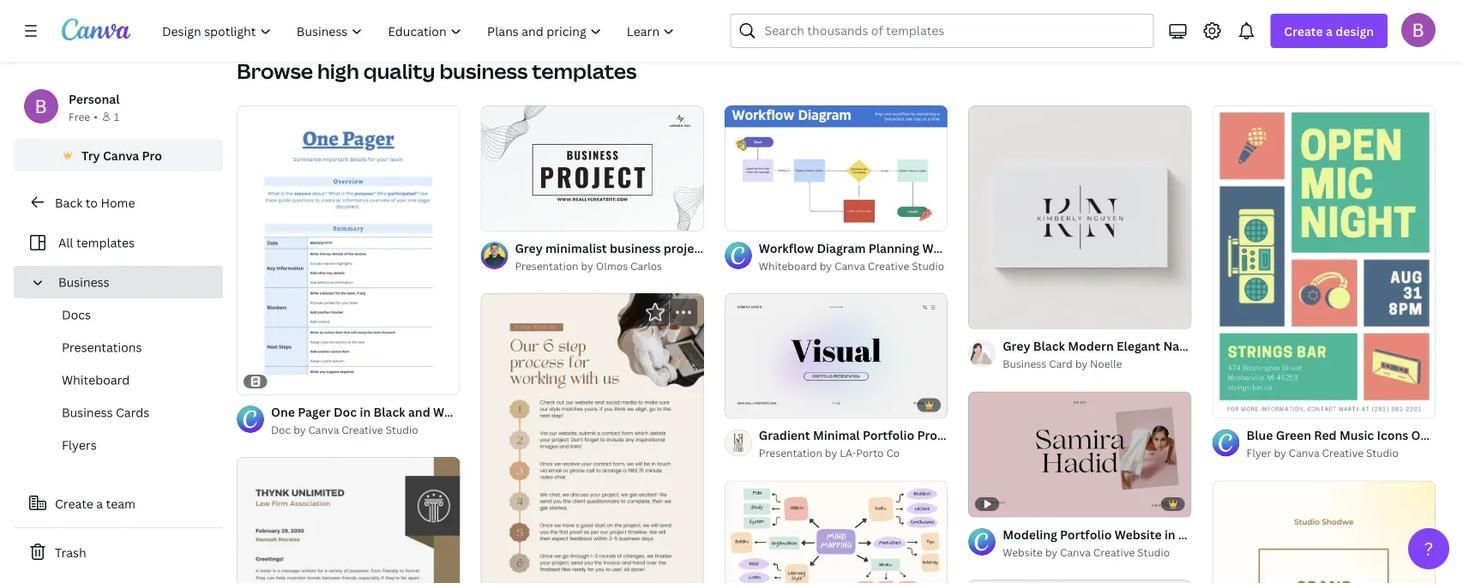 Task type: describe. For each thing, give the bounding box(es) containing it.
business for business cards
[[62, 405, 113, 421]]

creative for doc by canva creative studio
[[342, 422, 383, 437]]

create a team
[[55, 495, 135, 512]]

1 for 1 of 16
[[737, 400, 742, 411]]

cards
[[116, 405, 149, 421]]

canva for doc by canva creative studio
[[308, 422, 339, 437]]

proposal
[[918, 427, 969, 444]]

1 of 14 link
[[481, 105, 704, 231]]

creative for whiteboard by canva creative studio
[[868, 259, 910, 273]]

presentations link
[[27, 331, 223, 364]]

website
[[1003, 545, 1043, 559]]

14
[[516, 211, 526, 222]]

0 vertical spatial templates
[[532, 57, 637, 85]]

card
[[1049, 357, 1073, 371]]

create a design
[[1285, 23, 1374, 39]]

whiteboard by canva creative studio
[[759, 259, 945, 273]]

grey minimalist business project presentation image
[[481, 105, 704, 231]]

free •
[[69, 109, 98, 124]]

1 for 1
[[114, 109, 119, 124]]

to
[[85, 194, 98, 211]]

by inside blue green red music icons open mic flyer by canva creative studio
[[1274, 446, 1287, 460]]

creative for website by canva creative studio
[[1094, 545, 1135, 559]]

top level navigation element
[[151, 14, 689, 48]]

co
[[887, 446, 900, 460]]

doc by canva creative studio link
[[271, 421, 460, 438]]

2 30 items from the left
[[550, 14, 594, 28]]

presentation
[[709, 240, 784, 256]]

presentation for gradient minimal portfolio proposal presentation
[[759, 446, 823, 460]]

team
[[106, 495, 135, 512]]

gradient minimal portfolio proposal presentation link
[[759, 426, 1047, 445]]

business card by noelle
[[1003, 357, 1123, 371]]

try canva pro button
[[14, 139, 223, 172]]

one pager doc in black and white blue light blue classic professional style image
[[237, 105, 460, 395]]

creative inside blue green red music icons open mic flyer by canva creative studio
[[1323, 446, 1364, 460]]

1 for 1 of 14
[[493, 211, 498, 222]]

? button
[[1409, 529, 1450, 570]]

doc by canva creative studio
[[271, 422, 418, 437]]

by inside grey minimalist business project presentation presentation by olmos carlos
[[581, 259, 594, 273]]

3 30 from the left
[[864, 14, 877, 28]]

carlos
[[631, 259, 662, 273]]

trash
[[55, 544, 86, 561]]

business for business card by noelle
[[1003, 357, 1047, 371]]

portfolio
[[863, 427, 915, 444]]

by inside gradient minimal portfolio proposal presentation presentation by la-porto co
[[825, 446, 838, 460]]

presentation by la-porto co link
[[759, 445, 948, 462]]

music
[[1340, 427, 1375, 444]]

2 horizontal spatial of
[[988, 309, 1001, 321]]

business cards link
[[27, 396, 223, 429]]

1 vertical spatial presentation
[[972, 427, 1047, 444]]

free
[[69, 109, 90, 124]]

whiteboard link
[[27, 364, 223, 396]]

all templates
[[58, 235, 135, 251]]

flyer by canva creative studio link
[[1247, 445, 1436, 462]]

all templates link
[[24, 227, 213, 259]]

all
[[58, 235, 73, 251]]

blue green red music icons open mic link
[[1247, 426, 1464, 445]]

doc
[[271, 422, 291, 437]]

grey
[[515, 240, 543, 256]]

whiteboard for whiteboard by canva creative studio
[[759, 259, 817, 273]]

docs
[[62, 307, 91, 323]]

canva for website by canva creative studio
[[1060, 545, 1091, 559]]

back
[[55, 194, 83, 211]]

business for business
[[58, 274, 109, 290]]

2 30 from the left
[[550, 14, 563, 28]]

grey black modern elegant name initials monogram business card image
[[969, 106, 1192, 329]]

browse
[[237, 57, 313, 85]]

red
[[1315, 427, 1337, 444]]

1 of 3 link
[[969, 106, 1192, 329]]

studio inside blue green red music icons open mic flyer by canva creative studio
[[1367, 446, 1399, 460]]

of for gradient minimal portfolio proposal presentation
[[744, 400, 757, 411]]

create for create a team
[[55, 495, 93, 512]]

grey minimalist business project presentation link
[[515, 238, 784, 257]]

3 30 items from the left
[[864, 14, 907, 28]]

website by canva creative studio link
[[1003, 544, 1192, 561]]

create for create a design
[[1285, 23, 1324, 39]]

project
[[664, 240, 706, 256]]

business inside grey minimalist business project presentation presentation by olmos carlos
[[610, 240, 661, 256]]

open
[[1412, 427, 1443, 444]]

1 of 3
[[981, 309, 1009, 321]]

0 horizontal spatial business
[[440, 57, 528, 85]]

presentations
[[62, 339, 142, 356]]

create a team button
[[14, 486, 223, 521]]

blue green red music icons open mic night flyer image
[[1213, 105, 1436, 418]]

1 30 items from the left
[[237, 14, 280, 28]]

back to home link
[[14, 185, 223, 220]]



Task type: vqa. For each thing, say whether or not it's contained in the screenshot.
Magic within the "Main" Menu Bar
no



Task type: locate. For each thing, give the bounding box(es) containing it.
back to home
[[55, 194, 135, 211]]

canva inside blue green red music icons open mic flyer by canva creative studio
[[1289, 446, 1320, 460]]

whiteboard down presentation
[[759, 259, 817, 273]]

personal
[[69, 91, 120, 107]]

1 vertical spatial whiteboard
[[62, 372, 130, 388]]

1 vertical spatial create
[[55, 495, 93, 512]]

create a design button
[[1271, 14, 1388, 48]]

a
[[1326, 23, 1333, 39], [96, 495, 103, 512]]

4 30 items from the left
[[1177, 14, 1221, 28]]

brown and gray minimalist law firm letterhead image
[[237, 457, 460, 583]]

creative
[[868, 259, 910, 273], [342, 422, 383, 437], [1323, 446, 1364, 460], [1094, 545, 1135, 559]]

30 items
[[237, 14, 280, 28], [550, 14, 594, 28], [864, 14, 907, 28], [1177, 14, 1221, 28]]

1 left 14
[[493, 211, 498, 222]]

1 vertical spatial templates
[[76, 235, 135, 251]]

whiteboard by canva creative studio link
[[759, 257, 948, 274]]

0 vertical spatial a
[[1326, 23, 1333, 39]]

2 horizontal spatial presentation
[[972, 427, 1047, 444]]

a for design
[[1326, 23, 1333, 39]]

presentation for grey minimalist business project presentation
[[515, 259, 579, 273]]

business left card
[[1003, 357, 1047, 371]]

create
[[1285, 23, 1324, 39], [55, 495, 93, 512]]

1 horizontal spatial of
[[744, 400, 757, 411]]

0 horizontal spatial of
[[500, 211, 513, 222]]

create inside dropdown button
[[1285, 23, 1324, 39]]

1 30 from the left
[[237, 14, 250, 28]]

flyers link
[[27, 429, 223, 462]]

1 for 1 of 3
[[981, 309, 986, 321]]

of left 3
[[988, 309, 1001, 321]]

la-
[[840, 446, 857, 460]]

gradient minimal portfolio proposal presentation image
[[725, 293, 948, 419]]

blue
[[1247, 427, 1274, 444]]

gradient
[[759, 427, 810, 444]]

presentation
[[515, 259, 579, 273], [972, 427, 1047, 444], [759, 446, 823, 460]]

1 left 16
[[737, 400, 742, 411]]

1 horizontal spatial create
[[1285, 23, 1324, 39]]

whiteboard inside whiteboard by canva creative studio link
[[759, 259, 817, 273]]

Search search field
[[765, 15, 1143, 47]]

presentation right "proposal"
[[972, 427, 1047, 444]]

canva for whiteboard by canva creative studio
[[835, 259, 866, 273]]

trash link
[[14, 535, 223, 570]]

business
[[440, 57, 528, 85], [610, 240, 661, 256]]

browse high quality business templates
[[237, 57, 637, 85]]

16
[[760, 400, 771, 411]]

2 items from the left
[[566, 14, 594, 28]]

1 horizontal spatial business
[[610, 240, 661, 256]]

None search field
[[730, 14, 1154, 48]]

3 items from the left
[[879, 14, 907, 28]]

website by canva creative studio
[[1003, 545, 1170, 559]]

whiteboard
[[759, 259, 817, 273], [62, 372, 130, 388]]

business up flyers
[[62, 405, 113, 421]]

whiteboard inside whiteboard link
[[62, 372, 130, 388]]

canva
[[103, 147, 139, 163], [835, 259, 866, 273], [308, 422, 339, 437], [1289, 446, 1320, 460], [1060, 545, 1091, 559]]

0 vertical spatial create
[[1285, 23, 1324, 39]]

flyers
[[62, 437, 97, 453]]

design
[[1336, 23, 1374, 39]]

canva inside button
[[103, 147, 139, 163]]

templates inside all templates link
[[76, 235, 135, 251]]

business card by noelle link
[[1003, 356, 1192, 373]]

?
[[1425, 537, 1434, 561]]

1 of 16 link
[[725, 293, 948, 419]]

create left design
[[1285, 23, 1324, 39]]

a inside dropdown button
[[1326, 23, 1333, 39]]

studio
[[912, 259, 945, 273], [386, 422, 418, 437], [1367, 446, 1399, 460], [1138, 545, 1170, 559]]

of for grey minimalist business project presentation
[[500, 211, 513, 222]]

of left 16
[[744, 400, 757, 411]]

0 horizontal spatial create
[[55, 495, 93, 512]]

business
[[58, 274, 109, 290], [1003, 357, 1047, 371], [62, 405, 113, 421]]

minimal
[[813, 427, 860, 444]]

0 vertical spatial of
[[500, 211, 513, 222]]

noelle
[[1091, 357, 1123, 371]]

1 of 14
[[493, 211, 526, 222]]

a left team in the bottom of the page
[[96, 495, 103, 512]]

quality
[[364, 57, 435, 85]]

30
[[237, 14, 250, 28], [550, 14, 563, 28], [864, 14, 877, 28], [1177, 14, 1190, 28]]

1 left 3
[[981, 309, 986, 321]]

whiteboard down "presentations" at the left of page
[[62, 372, 130, 388]]

pro
[[142, 147, 162, 163]]

1
[[114, 109, 119, 124], [493, 211, 498, 222], [981, 309, 986, 321], [737, 400, 742, 411]]

mic
[[1446, 427, 1464, 444]]

icons
[[1377, 427, 1409, 444]]

by
[[581, 259, 594, 273], [820, 259, 832, 273], [1076, 357, 1088, 371], [294, 422, 306, 437], [1274, 446, 1287, 460], [825, 446, 838, 460], [1046, 545, 1058, 559]]

1 horizontal spatial whiteboard
[[759, 259, 817, 273]]

olmos
[[596, 259, 628, 273]]

workflow diagram planning whiteboard in purple blue modern professional style image
[[725, 105, 948, 231]]

presentation inside grey minimalist business project presentation presentation by olmos carlos
[[515, 259, 579, 273]]

porto
[[857, 446, 884, 460]]

high
[[317, 57, 359, 85]]

whiteboard for whiteboard
[[62, 372, 130, 388]]

0 vertical spatial business
[[58, 274, 109, 290]]

flyer
[[1247, 446, 1272, 460]]

2 vertical spatial presentation
[[759, 446, 823, 460]]

•
[[94, 109, 98, 124]]

a inside button
[[96, 495, 103, 512]]

a left design
[[1326, 23, 1333, 39]]

1 horizontal spatial a
[[1326, 23, 1333, 39]]

grey minimalist business project presentation presentation by olmos carlos
[[515, 240, 784, 273]]

studio for website by canva creative studio
[[1138, 545, 1170, 559]]

1 horizontal spatial presentation
[[759, 446, 823, 460]]

of left 14
[[500, 211, 513, 222]]

business cards
[[62, 405, 149, 421]]

presentation down grey
[[515, 259, 579, 273]]

of
[[500, 211, 513, 222], [988, 309, 1001, 321], [744, 400, 757, 411]]

0 horizontal spatial templates
[[76, 235, 135, 251]]

presentation by olmos carlos link
[[515, 257, 704, 274]]

create left team in the bottom of the page
[[55, 495, 93, 512]]

2 vertical spatial of
[[744, 400, 757, 411]]

1 vertical spatial business
[[610, 240, 661, 256]]

0 horizontal spatial whiteboard
[[62, 372, 130, 388]]

0 vertical spatial presentation
[[515, 259, 579, 273]]

studio for whiteboard by canva creative studio
[[912, 259, 945, 273]]

purple colorful organic mind map brainstorm image
[[725, 481, 948, 583]]

1 right •
[[114, 109, 119, 124]]

try
[[82, 147, 100, 163]]

business up docs
[[58, 274, 109, 290]]

0 horizontal spatial presentation
[[515, 259, 579, 273]]

4 30 from the left
[[1177, 14, 1190, 28]]

1 vertical spatial of
[[988, 309, 1001, 321]]

bob builder image
[[1402, 13, 1436, 47]]

presentation down gradient
[[759, 446, 823, 460]]

templates
[[532, 57, 637, 85], [76, 235, 135, 251]]

docs link
[[27, 299, 223, 331]]

2 vertical spatial business
[[62, 405, 113, 421]]

home
[[101, 194, 135, 211]]

0 horizontal spatial a
[[96, 495, 103, 512]]

1 horizontal spatial templates
[[532, 57, 637, 85]]

a for team
[[96, 495, 103, 512]]

step by step process for working with us services flyer image
[[481, 293, 704, 583]]

beige modern promotion announcement grand opening flyer image
[[1213, 481, 1436, 583]]

1 vertical spatial business
[[1003, 357, 1047, 371]]

green
[[1276, 427, 1312, 444]]

0 vertical spatial business
[[440, 57, 528, 85]]

gradient minimal portfolio proposal presentation presentation by la-porto co
[[759, 427, 1047, 460]]

blue green red music icons open mic flyer by canva creative studio
[[1247, 427, 1464, 460]]

1 vertical spatial a
[[96, 495, 103, 512]]

create inside button
[[55, 495, 93, 512]]

3
[[1004, 309, 1009, 321]]

minimalist
[[546, 240, 607, 256]]

business up "carlos"
[[610, 240, 661, 256]]

1 items from the left
[[253, 14, 280, 28]]

1 of 16
[[737, 400, 771, 411]]

try canva pro
[[82, 147, 162, 163]]

business down "top level navigation" 'element'
[[440, 57, 528, 85]]

0 vertical spatial whiteboard
[[759, 259, 817, 273]]

studio for doc by canva creative studio
[[386, 422, 418, 437]]

4 items from the left
[[1193, 14, 1221, 28]]



